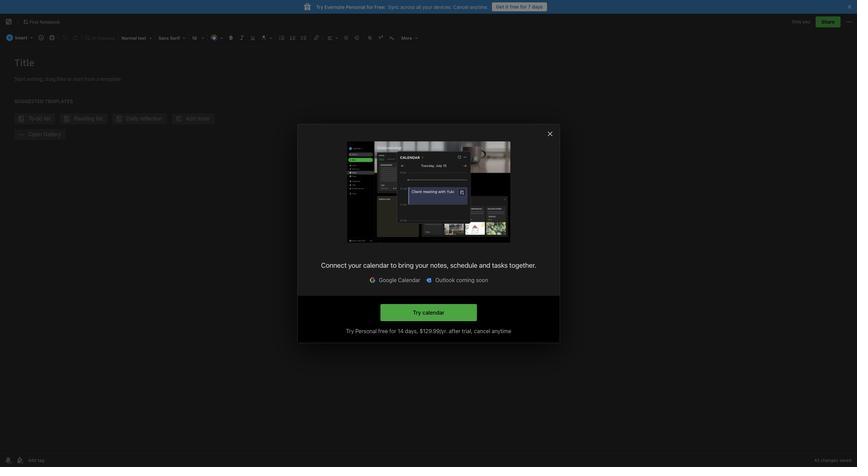 Task type: vqa. For each thing, say whether or not it's contained in the screenshot.
Try Personal free for 14 days, $129.99/yr. after trial, cancel anytime's TRY
yes



Task type: describe. For each thing, give the bounding box(es) containing it.
strikethrough image
[[365, 33, 375, 42]]

checklist image
[[299, 33, 309, 42]]

superscript image
[[376, 33, 386, 42]]

tasks
[[492, 261, 508, 269]]

changes
[[821, 457, 839, 463]]

your right 'connect' on the left of page
[[348, 261, 362, 269]]

outdent image
[[353, 33, 362, 42]]

first
[[29, 19, 39, 25]]

share button
[[816, 16, 841, 27]]

google calendar
[[379, 277, 420, 283]]

insert image
[[4, 33, 35, 42]]

free:
[[375, 4, 386, 10]]

soon
[[476, 277, 488, 283]]

insert link image
[[312, 33, 321, 42]]

outlook coming soon
[[436, 277, 488, 283]]

your right all in the top left of the page
[[423, 4, 433, 10]]

more image
[[399, 33, 420, 42]]

14
[[398, 328, 404, 334]]

anytime
[[492, 328, 512, 334]]

bold image
[[226, 33, 236, 42]]

try evernote personal for free: sync across all your devices. cancel anytime.
[[316, 4, 489, 10]]

alignment image
[[324, 33, 341, 42]]

it
[[506, 4, 509, 10]]

add a reminder image
[[4, 456, 12, 464]]

coming
[[456, 277, 475, 283]]

to
[[391, 261, 397, 269]]

outlook
[[436, 277, 455, 283]]

connect
[[321, 261, 347, 269]]

all
[[417, 4, 422, 10]]

get it free for 7 days
[[496, 4, 543, 10]]

connect your calendar to bring your notes, schedule and tasks together.
[[321, 261, 537, 269]]

calendar event image
[[47, 33, 57, 42]]

indent image
[[342, 33, 351, 42]]

your right bring
[[415, 261, 429, 269]]

first notebook
[[29, 19, 60, 25]]

for for 7
[[521, 4, 527, 10]]

sync
[[389, 4, 399, 10]]

free for it
[[510, 4, 519, 10]]

font color image
[[209, 33, 226, 42]]

bring
[[398, 261, 414, 269]]

cancel
[[454, 4, 469, 10]]

numbered list image
[[288, 33, 298, 42]]

anytime.
[[470, 4, 489, 10]]

schedule
[[450, 261, 478, 269]]

highlight image
[[258, 33, 275, 42]]

trial,
[[462, 328, 473, 334]]

1 vertical spatial personal
[[355, 328, 377, 334]]

note window element
[[0, 14, 858, 467]]



Task type: locate. For each thing, give the bounding box(es) containing it.
first notebook button
[[21, 17, 62, 27]]

bulleted list image
[[277, 33, 287, 42]]

get
[[496, 4, 505, 10]]

0 horizontal spatial free
[[378, 328, 388, 334]]

try calendar
[[413, 309, 445, 316]]

font size image
[[190, 33, 207, 42]]

calendar inside button
[[423, 309, 445, 316]]

1 horizontal spatial calendar
[[423, 309, 445, 316]]

calendar inside tab panel
[[363, 261, 389, 269]]

font family image
[[156, 33, 188, 42]]

0 vertical spatial personal
[[346, 4, 366, 10]]

evernote
[[325, 4, 345, 10]]

for inside 'button'
[[521, 4, 527, 10]]

connect your calendar to bring your notes, schedule and tasks together. tab panel
[[298, 124, 560, 296]]

calendar
[[363, 261, 389, 269], [423, 309, 445, 316]]

2 vertical spatial try
[[346, 328, 354, 334]]

all changes saved
[[815, 457, 852, 463]]

and
[[479, 261, 491, 269]]

try calendar button
[[381, 304, 477, 321]]

task image
[[36, 33, 46, 42]]

0 horizontal spatial for
[[367, 4, 373, 10]]

0 vertical spatial try
[[316, 4, 323, 10]]

free for personal
[[378, 328, 388, 334]]

1 horizontal spatial for
[[390, 328, 396, 334]]

only you
[[793, 19, 811, 24]]

Note Editor text field
[[0, 47, 858, 453]]

your
[[423, 4, 433, 10], [348, 261, 362, 269], [415, 261, 429, 269]]

calendar up $129.99/yr.
[[423, 309, 445, 316]]

together.
[[510, 261, 537, 269]]

try for try personal free for 14 days, $129.99/yr. after trial, cancel anytime
[[346, 328, 354, 334]]

subscript image
[[387, 33, 397, 42]]

share
[[822, 19, 835, 25]]

0 horizontal spatial try
[[316, 4, 323, 10]]

for left free:
[[367, 4, 373, 10]]

$129.99/yr.
[[420, 328, 448, 334]]

collapse note image
[[5, 18, 13, 26]]

free left 14
[[378, 328, 388, 334]]

get it free for 7 days button
[[492, 2, 547, 11]]

2 horizontal spatial for
[[521, 4, 527, 10]]

devices.
[[434, 4, 452, 10]]

all
[[815, 457, 820, 463]]

2 horizontal spatial try
[[413, 309, 421, 316]]

0 horizontal spatial calendar
[[363, 261, 389, 269]]

calendar left to at the bottom left
[[363, 261, 389, 269]]

for left 7
[[521, 4, 527, 10]]

notes,
[[430, 261, 449, 269]]

7
[[528, 4, 531, 10]]

1 vertical spatial free
[[378, 328, 388, 334]]

underline image
[[248, 33, 258, 42]]

calendar
[[398, 277, 420, 283]]

notebook
[[40, 19, 60, 25]]

days,
[[405, 328, 418, 334]]

try for try calendar
[[413, 309, 421, 316]]

free
[[510, 4, 519, 10], [378, 328, 388, 334]]

saved
[[840, 457, 852, 463]]

only
[[793, 19, 802, 24]]

1 vertical spatial try
[[413, 309, 421, 316]]

cancel
[[474, 328, 490, 334]]

1 vertical spatial calendar
[[423, 309, 445, 316]]

for for free:
[[367, 4, 373, 10]]

free right it
[[510, 4, 519, 10]]

0 vertical spatial calendar
[[363, 261, 389, 269]]

try
[[316, 4, 323, 10], [413, 309, 421, 316], [346, 328, 354, 334]]

google
[[379, 277, 397, 283]]

italic image
[[237, 33, 247, 42]]

after
[[449, 328, 461, 334]]

try for try evernote personal for free: sync across all your devices. cancel anytime.
[[316, 4, 323, 10]]

free inside 'button'
[[510, 4, 519, 10]]

0 vertical spatial free
[[510, 4, 519, 10]]

for for 14
[[390, 328, 396, 334]]

1 horizontal spatial try
[[346, 328, 354, 334]]

add tag image
[[16, 456, 24, 464]]

across
[[401, 4, 415, 10]]

for
[[521, 4, 527, 10], [367, 4, 373, 10], [390, 328, 396, 334]]

personal
[[346, 4, 366, 10], [355, 328, 377, 334]]

cancel image
[[546, 129, 555, 139]]

days
[[532, 4, 543, 10]]

you
[[803, 19, 811, 24]]

1 horizontal spatial free
[[510, 4, 519, 10]]

try personal free for 14 days, $129.99/yr. after trial, cancel anytime
[[346, 328, 512, 334]]

for left 14
[[390, 328, 396, 334]]

heading level image
[[119, 33, 154, 42]]

try inside button
[[413, 309, 421, 316]]



